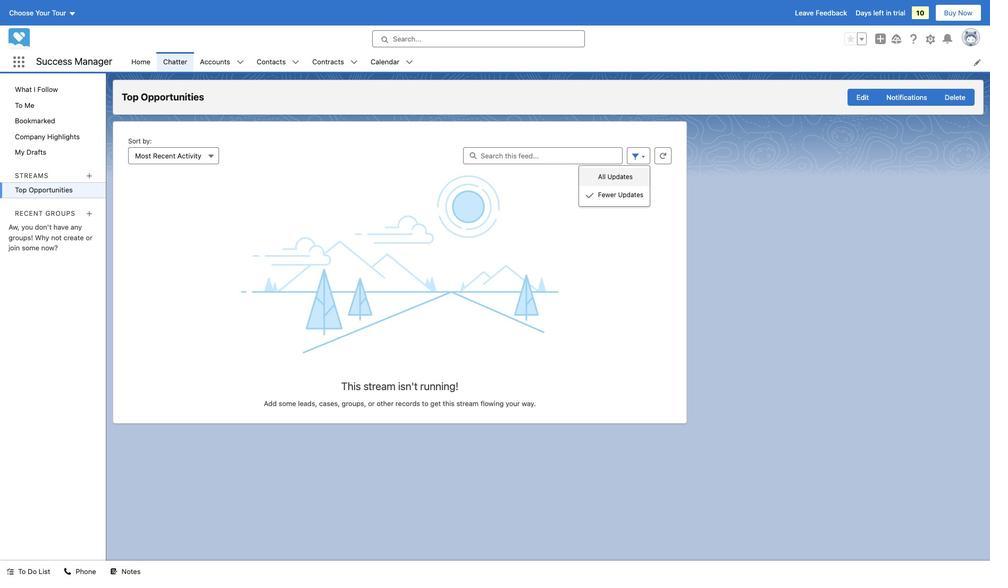 Task type: locate. For each thing, give the bounding box(es) containing it.
accounts list item
[[194, 52, 250, 72]]

0 horizontal spatial or
[[86, 233, 92, 242]]

choose your tour button
[[9, 4, 76, 21]]

all updates link
[[579, 168, 650, 186]]

groups
[[46, 210, 75, 218]]

1 horizontal spatial top
[[122, 91, 139, 103]]

top opportunities down "chatter" link
[[122, 91, 204, 103]]

my
[[15, 148, 25, 156]]

updates for all updates
[[608, 173, 633, 181]]

text default image left fewer
[[586, 191, 594, 200]]

text default image right contracts
[[351, 59, 358, 66]]

opportunities down "chatter" link
[[141, 91, 204, 103]]

some
[[22, 244, 39, 252], [279, 400, 296, 408]]

notifications
[[887, 93, 928, 102]]

leave
[[795, 9, 814, 17]]

updates right fewer
[[618, 191, 644, 199]]

contracts link
[[306, 52, 351, 72]]

or left other
[[368, 400, 375, 408]]

0 horizontal spatial top
[[15, 186, 27, 194]]

1 vertical spatial top
[[15, 186, 27, 194]]

not
[[51, 233, 62, 242]]

text default image inside 'accounts' list item
[[237, 59, 244, 66]]

this
[[341, 380, 361, 393]]

1 horizontal spatial opportunities
[[141, 91, 204, 103]]

text default image
[[292, 59, 300, 66], [406, 59, 413, 66], [586, 191, 594, 200], [6, 568, 14, 576]]

left
[[874, 9, 884, 17]]

recent right 'most'
[[153, 152, 176, 160]]

0 vertical spatial updates
[[608, 173, 633, 181]]

1 vertical spatial top opportunities
[[15, 186, 73, 194]]

1 horizontal spatial or
[[368, 400, 375, 408]]

0 vertical spatial recent
[[153, 152, 176, 160]]

0 vertical spatial or
[[86, 233, 92, 242]]

top down 'streams'
[[15, 186, 27, 194]]

0 vertical spatial some
[[22, 244, 39, 252]]

recent groups
[[15, 210, 75, 218]]

tour
[[52, 9, 66, 17]]

or
[[86, 233, 92, 242], [368, 400, 375, 408]]

Sort by: button
[[128, 147, 219, 164]]

1 horizontal spatial stream
[[457, 400, 479, 408]]

don't
[[35, 223, 52, 231]]

some down groups! on the left of page
[[22, 244, 39, 252]]

to left me
[[15, 101, 23, 109]]

choose your tour
[[9, 9, 66, 17]]

to left do
[[18, 568, 26, 576]]

stream up other
[[364, 380, 396, 393]]

top
[[122, 91, 139, 103], [15, 186, 27, 194]]

home
[[131, 57, 150, 66]]

notifications button
[[878, 89, 937, 106]]

what
[[15, 85, 32, 94]]

updates up fewer updates
[[608, 173, 633, 181]]

i
[[34, 85, 36, 94]]

groups,
[[342, 400, 366, 408]]

top down home link
[[122, 91, 139, 103]]

or inside "this stream isn't running!" status
[[368, 400, 375, 408]]

isn't
[[398, 380, 418, 393]]

0 vertical spatial top opportunities
[[122, 91, 204, 103]]

1 vertical spatial some
[[279, 400, 296, 408]]

to inside to do list button
[[18, 568, 26, 576]]

text default image left notes
[[110, 568, 117, 576]]

by:
[[143, 137, 152, 145]]

1 horizontal spatial top opportunities
[[122, 91, 204, 103]]

group
[[845, 32, 867, 45], [848, 89, 975, 106]]

edit button
[[848, 89, 878, 106]]

recent groups link
[[15, 210, 75, 218]]

create
[[64, 233, 84, 242]]

days left in trial
[[856, 9, 906, 17]]

this stream isn't running! status
[[122, 354, 678, 408]]

notes
[[122, 568, 141, 576]]

cases,
[[319, 400, 340, 408]]

1 vertical spatial or
[[368, 400, 375, 408]]

text default image
[[237, 59, 244, 66], [351, 59, 358, 66], [64, 568, 71, 576], [110, 568, 117, 576]]

bookmarked
[[15, 117, 55, 125]]

1 vertical spatial to
[[18, 568, 26, 576]]

now?
[[41, 244, 58, 252]]

accounts link
[[194, 52, 237, 72]]

recent up you
[[15, 210, 43, 218]]

to for to me
[[15, 101, 23, 109]]

menu
[[579, 168, 650, 204]]

contracts
[[312, 57, 344, 66]]

chatter link
[[157, 52, 194, 72]]

list
[[39, 568, 50, 576]]

updates
[[608, 173, 633, 181], [618, 191, 644, 199]]

what i follow
[[15, 85, 58, 94]]

1 vertical spatial opportunities
[[29, 186, 73, 194]]

stream
[[364, 380, 396, 393], [457, 400, 479, 408]]

text default image right contacts on the left of the page
[[292, 59, 300, 66]]

all
[[598, 173, 606, 181]]

this stream isn't running!
[[341, 380, 459, 393]]

1 vertical spatial group
[[848, 89, 975, 106]]

company highlights link
[[0, 129, 106, 145]]

contracts list item
[[306, 52, 364, 72]]

0 vertical spatial to
[[15, 101, 23, 109]]

0 horizontal spatial some
[[22, 244, 39, 252]]

activity
[[177, 152, 202, 160]]

calendar
[[371, 57, 400, 66]]

0 vertical spatial top
[[122, 91, 139, 103]]

1 vertical spatial recent
[[15, 210, 43, 218]]

text default image right accounts
[[237, 59, 244, 66]]

0 horizontal spatial opportunities
[[29, 186, 73, 194]]

list
[[125, 52, 991, 72]]

to inside to me link
[[15, 101, 23, 109]]

text default image inside contacts list item
[[292, 59, 300, 66]]

0 horizontal spatial stream
[[364, 380, 396, 393]]

top opportunities down 'streams'
[[15, 186, 73, 194]]

1 horizontal spatial some
[[279, 400, 296, 408]]

why
[[35, 233, 49, 242]]

get
[[431, 400, 441, 408]]

streams link
[[15, 172, 49, 180]]

0 horizontal spatial recent
[[15, 210, 43, 218]]

days
[[856, 9, 872, 17]]

join
[[9, 244, 20, 252]]

1 horizontal spatial recent
[[153, 152, 176, 160]]

text default image down search...
[[406, 59, 413, 66]]

flowing
[[481, 400, 504, 408]]

text default image inside to do list button
[[6, 568, 14, 576]]

manager
[[75, 56, 112, 67]]

some right 'add'
[[279, 400, 296, 408]]

text default image left do
[[6, 568, 14, 576]]

your
[[35, 9, 50, 17]]

stream right the this
[[457, 400, 479, 408]]

opportunities down 'streams'
[[29, 186, 73, 194]]

text default image left phone
[[64, 568, 71, 576]]

or right the create
[[86, 233, 92, 242]]

streams
[[15, 172, 49, 180]]

opportunities
[[141, 91, 204, 103], [29, 186, 73, 194]]

1 vertical spatial updates
[[618, 191, 644, 199]]

top inside top opportunities link
[[15, 186, 27, 194]]

0 vertical spatial stream
[[364, 380, 396, 393]]

10
[[917, 9, 925, 17]]

leave feedback link
[[795, 9, 848, 17]]



Task type: describe. For each thing, give the bounding box(es) containing it.
choose
[[9, 9, 34, 17]]

chatter
[[163, 57, 187, 66]]

some inside "this stream isn't running!" status
[[279, 400, 296, 408]]

contacts
[[257, 57, 286, 66]]

fewer updates
[[598, 191, 644, 199]]

group containing edit
[[848, 89, 975, 106]]

groups!
[[9, 233, 33, 242]]

why not create or join some now?
[[9, 233, 92, 252]]

buy
[[945, 9, 957, 17]]

buy now button
[[936, 4, 982, 21]]

success manager
[[36, 56, 112, 67]]

to
[[422, 400, 429, 408]]

edit
[[857, 93, 869, 102]]

text default image inside notes button
[[110, 568, 117, 576]]

aw, you don't have any groups!
[[9, 223, 82, 242]]

recent inside button
[[153, 152, 176, 160]]

text default image inside "calendar" list item
[[406, 59, 413, 66]]

any
[[71, 223, 82, 231]]

way.
[[522, 400, 536, 408]]

success
[[36, 56, 72, 67]]

aw,
[[9, 223, 19, 231]]

to me
[[15, 101, 34, 109]]

running!
[[420, 380, 459, 393]]

this
[[443, 400, 455, 408]]

highlights
[[47, 132, 80, 141]]

menu containing all updates
[[579, 168, 650, 204]]

sort
[[128, 137, 141, 145]]

to do list button
[[0, 561, 57, 583]]

0 vertical spatial opportunities
[[141, 91, 204, 103]]

buy now
[[945, 9, 973, 17]]

have
[[54, 223, 69, 231]]

most
[[135, 152, 151, 160]]

add
[[264, 400, 277, 408]]

delete button
[[936, 89, 975, 106]]

fewer
[[598, 191, 617, 199]]

phone button
[[58, 561, 102, 583]]

list containing home
[[125, 52, 991, 72]]

all updates
[[598, 173, 633, 181]]

0 vertical spatial group
[[845, 32, 867, 45]]

contacts list item
[[250, 52, 306, 72]]

notes button
[[104, 561, 147, 583]]

delete
[[945, 93, 966, 102]]

do
[[28, 568, 37, 576]]

you
[[21, 223, 33, 231]]

text default image inside fewer updates link
[[586, 191, 594, 200]]

me
[[25, 101, 34, 109]]

1 vertical spatial stream
[[457, 400, 479, 408]]

calendar list item
[[364, 52, 420, 72]]

company
[[15, 132, 45, 141]]

or inside the why not create or join some now?
[[86, 233, 92, 242]]

follow
[[37, 85, 58, 94]]

drafts
[[27, 148, 46, 156]]

leave feedback
[[795, 9, 848, 17]]

opportunities inside top opportunities link
[[29, 186, 73, 194]]

0 horizontal spatial top opportunities
[[15, 186, 73, 194]]

to for to do list
[[18, 568, 26, 576]]

text default image inside contracts list item
[[351, 59, 358, 66]]

in
[[886, 9, 892, 17]]

to do list
[[18, 568, 50, 576]]

text default image inside phone button
[[64, 568, 71, 576]]

my drafts link
[[0, 145, 106, 160]]

bookmarked link
[[0, 113, 106, 129]]

now
[[959, 9, 973, 17]]

some inside the why not create or join some now?
[[22, 244, 39, 252]]

sort by:
[[128, 137, 152, 145]]

company highlights
[[15, 132, 80, 141]]

phone
[[76, 568, 96, 576]]

contacts link
[[250, 52, 292, 72]]

fewer updates link
[[579, 186, 650, 204]]

calendar link
[[364, 52, 406, 72]]

most recent activity
[[135, 152, 202, 160]]

leads,
[[298, 400, 317, 408]]

home link
[[125, 52, 157, 72]]

feedback
[[816, 9, 848, 17]]

top opportunities link
[[0, 183, 106, 198]]

to me link
[[0, 98, 106, 113]]

records
[[396, 400, 420, 408]]

my drafts
[[15, 148, 46, 156]]

add some leads, cases, groups, or other records to get this stream flowing your way.
[[264, 400, 536, 408]]

Search this feed... search field
[[463, 147, 623, 164]]

updates for fewer updates
[[618, 191, 644, 199]]

other
[[377, 400, 394, 408]]

your
[[506, 400, 520, 408]]

trial
[[894, 9, 906, 17]]



Task type: vqa. For each thing, say whether or not it's contained in the screenshot.
Location Michigan Holiday Inn Conference space
no



